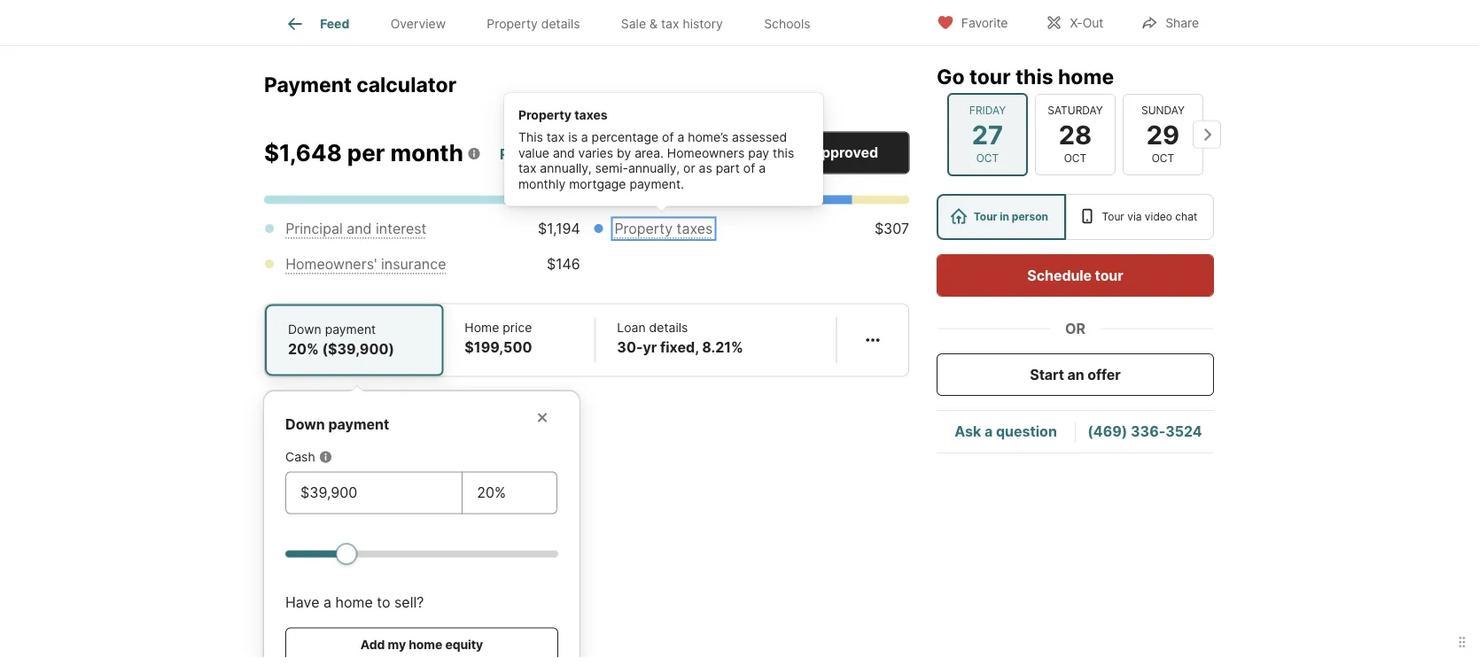 Task type: vqa. For each thing, say whether or not it's contained in the screenshot.
Schedule tour
yes



Task type: locate. For each thing, give the bounding box(es) containing it.
tour inside button
[[1095, 267, 1124, 284]]

1 vertical spatial tax
[[547, 130, 565, 145]]

an
[[1068, 366, 1085, 383]]

a inside tooltip
[[324, 595, 332, 612]]

next image
[[1193, 120, 1222, 149]]

oct down '29'
[[1152, 152, 1175, 165]]

details inside tab
[[541, 16, 580, 31]]

$1,194
[[538, 220, 581, 238]]

payment
[[264, 72, 352, 97]]

1 vertical spatial details
[[650, 321, 688, 336]]

property details tab
[[467, 3, 601, 45]]

oct inside saturday 28 oct
[[1065, 152, 1087, 165]]

0 vertical spatial tax
[[661, 16, 680, 31]]

1 vertical spatial property
[[519, 107, 572, 122]]

x-out button
[[1031, 4, 1119, 40]]

0 horizontal spatial tax
[[519, 161, 537, 176]]

a right have
[[324, 595, 332, 612]]

by
[[617, 146, 631, 161]]

20%
[[288, 341, 319, 358]]

0 horizontal spatial this
[[773, 146, 795, 161]]

1 horizontal spatial this
[[1016, 64, 1054, 89]]

oct down 28
[[1065, 152, 1087, 165]]

0 horizontal spatial home
[[336, 595, 373, 612]]

$1,648
[[264, 139, 342, 167]]

3 oct from the left
[[1152, 152, 1175, 165]]

annually, up payment.
[[628, 161, 680, 176]]

of down pay
[[744, 161, 756, 176]]

payment inside the down payment 20% ($39,900)
[[325, 322, 376, 337]]

and up homeowners' insurance
[[347, 220, 372, 238]]

calculator
[[357, 72, 457, 97]]

reset
[[500, 145, 539, 162]]

schools
[[764, 16, 811, 31]]

1 vertical spatial of
[[744, 161, 756, 176]]

down inside the down payment 20% ($39,900)
[[288, 322, 322, 337]]

sell?
[[395, 595, 424, 612]]

0 vertical spatial payment
[[325, 322, 376, 337]]

1 horizontal spatial and
[[553, 146, 575, 161]]

2 tour from the left
[[1102, 211, 1125, 223]]

down up cash
[[285, 416, 325, 434]]

home up saturday
[[1059, 64, 1115, 89]]

0 vertical spatial details
[[541, 16, 580, 31]]

fixed,
[[661, 339, 699, 357]]

property inside tab
[[487, 16, 538, 31]]

2 vertical spatial home
[[409, 638, 443, 653]]

home
[[465, 321, 499, 336]]

payment for down payment 20% ($39,900)
[[325, 322, 376, 337]]

taxes
[[575, 107, 608, 122], [677, 220, 713, 238]]

as
[[699, 161, 713, 176]]

home for have a home to sell?
[[336, 595, 373, 612]]

home for add my home equity
[[409, 638, 443, 653]]

8.21%
[[702, 339, 744, 357]]

this inside the property taxes this tax is a percentage of a home's assessed value and varies by area. homeowners pay this tax annually, semi-annually, or as part of a monthly mortgage payment.
[[773, 146, 795, 161]]

part
[[716, 161, 740, 176]]

property details
[[487, 16, 580, 31]]

or
[[684, 161, 696, 176]]

schedule tour button
[[937, 254, 1215, 297]]

0 vertical spatial taxes
[[575, 107, 608, 122]]

loan
[[617, 321, 646, 336]]

homeowners'
[[286, 256, 377, 273]]

0 horizontal spatial details
[[541, 16, 580, 31]]

home right my
[[409, 638, 443, 653]]

down up '20%'
[[288, 322, 322, 337]]

tour left via at the right of page
[[1102, 211, 1125, 223]]

2 vertical spatial property
[[615, 220, 673, 238]]

payment down ($39,900)
[[328, 416, 389, 434]]

loan details 30-yr fixed, 8.21%
[[617, 321, 744, 357]]

details up fixed,
[[650, 321, 688, 336]]

336-
[[1131, 423, 1166, 441]]

property for property taxes
[[615, 220, 673, 238]]

details
[[541, 16, 580, 31], [650, 321, 688, 336]]

payment inside tooltip
[[328, 416, 389, 434]]

1 horizontal spatial home
[[409, 638, 443, 653]]

1 vertical spatial tour
[[1095, 267, 1124, 284]]

oct down 27 in the right of the page
[[977, 152, 999, 165]]

None text field
[[477, 483, 543, 504]]

of
[[662, 130, 674, 145], [744, 161, 756, 176]]

$146
[[547, 256, 581, 273]]

start
[[1030, 366, 1065, 383]]

0 vertical spatial this
[[1016, 64, 1054, 89]]

this
[[1016, 64, 1054, 89], [773, 146, 795, 161]]

of up area.
[[662, 130, 674, 145]]

ask a question link
[[955, 423, 1058, 441]]

and inside the property taxes this tax is a percentage of a home's assessed value and varies by area. homeowners pay this tax annually, semi-annually, or as part of a monthly mortgage payment.
[[553, 146, 575, 161]]

none text field inside tooltip
[[301, 483, 448, 504]]

0 vertical spatial down
[[288, 322, 322, 337]]

property for property taxes this tax is a percentage of a home's assessed value and varies by area. homeowners pay this tax annually, semi-annually, or as part of a monthly mortgage payment.
[[519, 107, 572, 122]]

(469)
[[1088, 423, 1128, 441]]

down payment
[[285, 416, 389, 434]]

assessed
[[732, 130, 787, 145]]

property taxes
[[615, 220, 713, 238]]

sale & tax history tab
[[601, 3, 744, 45]]

home
[[1059, 64, 1115, 89], [336, 595, 373, 612], [409, 638, 443, 653]]

tax down value
[[519, 161, 537, 176]]

payment calculator
[[264, 72, 457, 97]]

1 horizontal spatial annually,
[[628, 161, 680, 176]]

tax left is
[[547, 130, 565, 145]]

oct inside sunday 29 oct
[[1152, 152, 1175, 165]]

tour for tour in person
[[974, 211, 998, 223]]

1 vertical spatial this
[[773, 146, 795, 161]]

0 horizontal spatial tour
[[974, 211, 998, 223]]

0 horizontal spatial tour
[[970, 64, 1011, 89]]

yr
[[643, 339, 657, 357]]

sunday
[[1142, 104, 1185, 117]]

tour in person option
[[937, 194, 1066, 240]]

0 horizontal spatial annually,
[[540, 161, 592, 176]]

details left sale at top
[[541, 16, 580, 31]]

27
[[972, 119, 1004, 150]]

add
[[361, 638, 385, 653]]

oct inside friday 27 oct
[[977, 152, 999, 165]]

details inside loan details 30-yr fixed, 8.21%
[[650, 321, 688, 336]]

1 vertical spatial payment
[[328, 416, 389, 434]]

home left to
[[336, 595, 373, 612]]

1 horizontal spatial oct
[[1065, 152, 1087, 165]]

1 horizontal spatial tour
[[1095, 267, 1124, 284]]

homeowners
[[667, 146, 745, 161]]

history
[[683, 16, 723, 31]]

month
[[391, 139, 464, 167]]

0 vertical spatial property
[[487, 16, 538, 31]]

payment up ($39,900)
[[325, 322, 376, 337]]

add my home equity
[[361, 638, 483, 653]]

property inside the property taxes this tax is a percentage of a home's assessed value and varies by area. homeowners pay this tax annually, semi-annually, or as part of a monthly mortgage payment.
[[519, 107, 572, 122]]

mortgage
[[569, 177, 626, 192]]

tour left in
[[974, 211, 998, 223]]

tour right schedule
[[1095, 267, 1124, 284]]

this
[[519, 130, 543, 145]]

principal and interest link
[[286, 220, 427, 238]]

0 horizontal spatial taxes
[[575, 107, 608, 122]]

and
[[553, 146, 575, 161], [347, 220, 372, 238]]

1 horizontal spatial of
[[744, 161, 756, 176]]

None button
[[948, 93, 1028, 176], [1036, 94, 1116, 176], [1123, 94, 1204, 176], [948, 93, 1028, 176], [1036, 94, 1116, 176], [1123, 94, 1204, 176]]

this right pay
[[773, 146, 795, 161]]

None text field
[[301, 483, 448, 504]]

taxes inside the property taxes this tax is a percentage of a home's assessed value and varies by area. homeowners pay this tax annually, semi-annually, or as part of a monthly mortgage payment.
[[575, 107, 608, 122]]

1 horizontal spatial taxes
[[677, 220, 713, 238]]

2 horizontal spatial home
[[1059, 64, 1115, 89]]

out
[[1083, 16, 1104, 31]]

tour for go
[[970, 64, 1011, 89]]

tour up friday
[[970, 64, 1011, 89]]

1 vertical spatial down
[[285, 416, 325, 434]]

tax right &
[[661, 16, 680, 31]]

annually, up monthly
[[540, 161, 592, 176]]

x-out
[[1070, 16, 1104, 31]]

2 horizontal spatial oct
[[1152, 152, 1175, 165]]

1 oct from the left
[[977, 152, 999, 165]]

taxes for property taxes
[[677, 220, 713, 238]]

tooltip
[[264, 377, 910, 659]]

0 horizontal spatial and
[[347, 220, 372, 238]]

2 annually, from the left
[[628, 161, 680, 176]]

varies
[[579, 146, 614, 161]]

favorite button
[[922, 4, 1023, 40]]

down inside tooltip
[[285, 416, 325, 434]]

0 horizontal spatial of
[[662, 130, 674, 145]]

down
[[288, 322, 322, 337], [285, 416, 325, 434]]

2 horizontal spatial tax
[[661, 16, 680, 31]]

1 horizontal spatial tour
[[1102, 211, 1125, 223]]

1 tour from the left
[[974, 211, 998, 223]]

have
[[285, 595, 320, 612]]

tax
[[661, 16, 680, 31], [547, 130, 565, 145], [519, 161, 537, 176]]

taxes down payment.
[[677, 220, 713, 238]]

get pre-approved button
[[725, 132, 910, 174]]

cash
[[285, 450, 315, 465]]

(469) 336-3524
[[1088, 423, 1203, 441]]

favorite
[[962, 16, 1008, 31]]

0 vertical spatial home
[[1059, 64, 1115, 89]]

tour via video chat
[[1102, 211, 1198, 223]]

tab list
[[264, 0, 846, 45]]

2 oct from the left
[[1065, 152, 1087, 165]]

home inside button
[[409, 638, 443, 653]]

(469) 336-3524 link
[[1088, 423, 1203, 441]]

taxes up is
[[575, 107, 608, 122]]

1 vertical spatial taxes
[[677, 220, 713, 238]]

0 horizontal spatial oct
[[977, 152, 999, 165]]

chat
[[1176, 211, 1198, 223]]

person
[[1012, 211, 1049, 223]]

1 vertical spatial home
[[336, 595, 373, 612]]

and down is
[[553, 146, 575, 161]]

0 vertical spatial tour
[[970, 64, 1011, 89]]

annually,
[[540, 161, 592, 176], [628, 161, 680, 176]]

list box
[[937, 194, 1215, 240]]

tour
[[974, 211, 998, 223], [1102, 211, 1125, 223]]

x-
[[1070, 16, 1083, 31]]

this up saturday
[[1016, 64, 1054, 89]]

1 horizontal spatial details
[[650, 321, 688, 336]]

payment
[[325, 322, 376, 337], [328, 416, 389, 434]]

0 vertical spatial and
[[553, 146, 575, 161]]



Task type: describe. For each thing, give the bounding box(es) containing it.
via
[[1128, 211, 1142, 223]]

go
[[937, 64, 965, 89]]

reset button
[[499, 138, 540, 170]]

tooltip containing down payment
[[264, 377, 910, 659]]

tour for schedule
[[1095, 267, 1124, 284]]

in
[[1000, 211, 1010, 223]]

schools tab
[[744, 3, 831, 45]]

question
[[996, 423, 1058, 441]]

none text field inside tooltip
[[477, 483, 543, 504]]

is
[[568, 130, 578, 145]]

list box containing tour in person
[[937, 194, 1215, 240]]

go tour this home
[[937, 64, 1115, 89]]

$1,648 per month
[[264, 139, 464, 167]]

details for loan details 30-yr fixed, 8.21%
[[650, 321, 688, 336]]

pay
[[748, 146, 770, 161]]

tax inside sale & tax history tab
[[661, 16, 680, 31]]

down payment 20% ($39,900)
[[288, 322, 395, 358]]

a down pay
[[759, 161, 766, 176]]

share button
[[1126, 4, 1215, 40]]

have a home to sell?
[[285, 595, 424, 612]]

down for down payment 20% ($39,900)
[[288, 322, 322, 337]]

3524
[[1166, 423, 1203, 441]]

friday 27 oct
[[970, 104, 1006, 165]]

1 annually, from the left
[[540, 161, 592, 176]]

interest
[[376, 220, 427, 238]]

tour in person
[[974, 211, 1049, 223]]

offer
[[1088, 366, 1121, 383]]

ask
[[955, 423, 982, 441]]

insurance
[[381, 256, 446, 273]]

details for property details
[[541, 16, 580, 31]]

overview tab
[[370, 3, 467, 45]]

a right is
[[581, 130, 588, 145]]

feed
[[320, 16, 350, 31]]

share
[[1166, 16, 1200, 31]]

30-
[[617, 339, 643, 357]]

2 vertical spatial tax
[[519, 161, 537, 176]]

schedule
[[1028, 267, 1092, 284]]

per
[[347, 139, 385, 167]]

property taxes this tax is a percentage of a home's assessed value and varies by area. homeowners pay this tax annually, semi-annually, or as part of a monthly mortgage payment.
[[519, 107, 795, 192]]

home's
[[688, 130, 729, 145]]

oct for 28
[[1065, 152, 1087, 165]]

1 horizontal spatial tax
[[547, 130, 565, 145]]

28
[[1059, 119, 1092, 150]]

monthly
[[519, 177, 566, 192]]

&
[[650, 16, 658, 31]]

ask a question
[[955, 423, 1058, 441]]

friday
[[970, 104, 1006, 117]]

$199,500
[[465, 339, 532, 357]]

tour for tour via video chat
[[1102, 211, 1125, 223]]

payment for down payment
[[328, 416, 389, 434]]

tab list containing feed
[[264, 0, 846, 45]]

$307
[[875, 220, 910, 238]]

a right the ask
[[985, 423, 993, 441]]

0 vertical spatial of
[[662, 130, 674, 145]]

payment.
[[630, 177, 684, 192]]

my
[[388, 638, 406, 653]]

a left home's
[[678, 130, 685, 145]]

to
[[377, 595, 391, 612]]

($39,900)
[[322, 341, 395, 358]]

sale
[[621, 16, 646, 31]]

saturday
[[1048, 104, 1104, 117]]

Down Payment Slider range field
[[285, 543, 559, 564]]

schedule tour
[[1028, 267, 1124, 284]]

semi-
[[595, 161, 628, 176]]

tour via video chat option
[[1066, 194, 1215, 240]]

taxes for property taxes this tax is a percentage of a home's assessed value and varies by area. homeowners pay this tax annually, semi-annually, or as part of a monthly mortgage payment.
[[575, 107, 608, 122]]

oct for 29
[[1152, 152, 1175, 165]]

equity
[[445, 638, 483, 653]]

home price $199,500
[[465, 321, 532, 357]]

down for down payment
[[285, 416, 325, 434]]

sunday 29 oct
[[1142, 104, 1185, 165]]

percentage
[[592, 130, 659, 145]]

or
[[1066, 320, 1086, 337]]

principal
[[286, 220, 343, 238]]

feed link
[[285, 13, 350, 35]]

video
[[1145, 211, 1173, 223]]

pre-
[[784, 144, 814, 161]]

29
[[1147, 119, 1180, 150]]

approved
[[814, 144, 879, 161]]

add my home equity button
[[285, 628, 559, 659]]

area.
[[635, 146, 664, 161]]

1 vertical spatial and
[[347, 220, 372, 238]]

property for property details
[[487, 16, 538, 31]]

principal and interest
[[286, 220, 427, 238]]

get pre-approved
[[757, 144, 879, 161]]

homeowners' insurance link
[[286, 256, 446, 273]]

homeowners' insurance
[[286, 256, 446, 273]]

value
[[519, 146, 550, 161]]

oct for 27
[[977, 152, 999, 165]]

price
[[503, 321, 532, 336]]

get
[[757, 144, 781, 161]]

start an offer button
[[937, 354, 1215, 396]]



